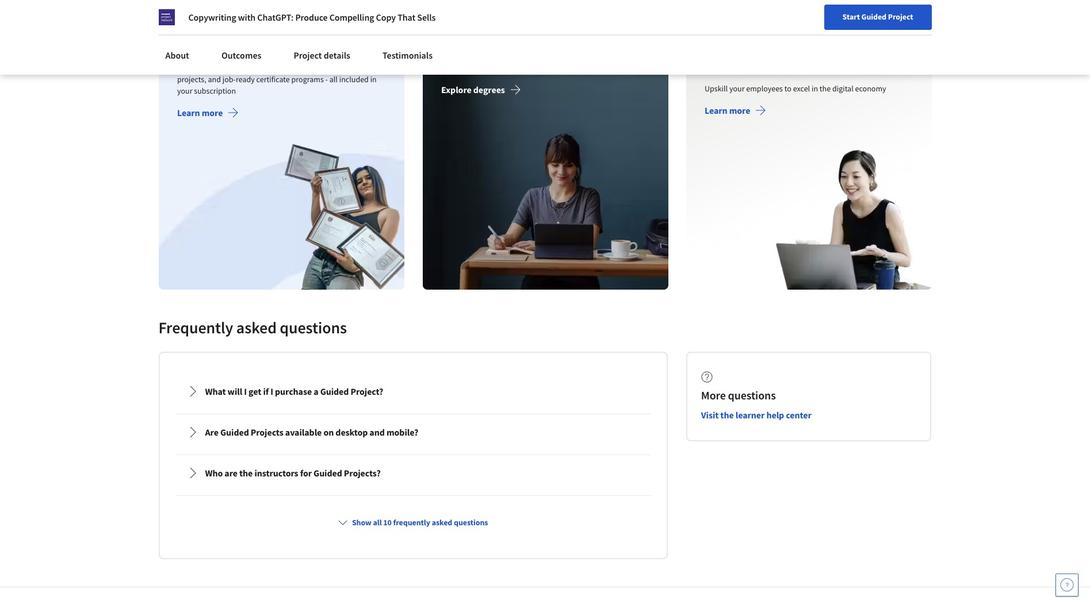 Task type: locate. For each thing, give the bounding box(es) containing it.
with for online
[[583, 12, 614, 32]]

learn down upskill
[[705, 105, 727, 116]]

copy
[[376, 12, 396, 23]]

1 vertical spatial and
[[370, 427, 385, 439]]

2 horizontal spatial questions
[[728, 389, 776, 403]]

the left digital
[[820, 84, 831, 94]]

about
[[165, 49, 189, 61]]

1 horizontal spatial class
[[528, 63, 544, 73]]

degrees
[[473, 84, 504, 96]]

what
[[205, 386, 226, 398]]

class
[[289, 63, 306, 73], [528, 63, 544, 73]]

asked
[[236, 318, 277, 338], [432, 518, 452, 528]]

2 class from the left
[[528, 63, 544, 73]]

0 vertical spatial for
[[769, 53, 789, 74]]

1 horizontal spatial questions
[[454, 518, 488, 528]]

the inside who are the instructors for guided projects? "dropdown button"
[[239, 468, 253, 479]]

online up earn
[[441, 32, 484, 53]]

0 horizontal spatial all
[[329, 74, 337, 85]]

1 horizontal spatial learn
[[705, 105, 727, 116]]

1 vertical spatial -
[[325, 74, 328, 85]]

what will i get if i purchase a guided project? button
[[177, 376, 649, 408]]

0 vertical spatial and
[[208, 74, 221, 85]]

learn more down the subscription
[[177, 107, 223, 119]]

for right instructors
[[300, 468, 312, 479]]

testimonials
[[383, 49, 433, 61]]

0 vertical spatial project
[[888, 12, 913, 22]]

class for doors
[[289, 63, 306, 73]]

class up programs
[[289, 63, 306, 73]]

project up courses,
[[294, 49, 322, 61]]

online right 100%
[[611, 63, 632, 73]]

more down the subscription
[[201, 107, 223, 119]]

to up "ready"
[[235, 63, 242, 73]]

10
[[383, 518, 392, 528]]

career
[[536, 12, 580, 32]]

your inside unlimited access to 7,000+ world-class courses, hands-on projects, and job-ready certificate programs - all included in your subscription
[[177, 86, 192, 96]]

1 horizontal spatial i
[[270, 386, 273, 398]]

included
[[339, 74, 368, 85]]

0 vertical spatial asked
[[236, 318, 277, 338]]

1 horizontal spatial to
[[784, 84, 791, 94]]

degree
[[487, 32, 535, 53], [464, 63, 487, 73]]

start guided project
[[843, 12, 913, 22]]

1 class from the left
[[289, 63, 306, 73]]

0 vertical spatial online
[[441, 32, 484, 53]]

in inside unlimited access to 7,000+ world-class courses, hands-on projects, and job-ready certificate programs - all included in your subscription
[[370, 74, 376, 85]]

your down projects,
[[177, 86, 192, 96]]

with up 'project details'
[[292, 12, 323, 32]]

your for find
[[787, 13, 803, 24]]

1 horizontal spatial with
[[292, 12, 323, 32]]

about link
[[158, 43, 196, 68]]

guided
[[862, 12, 887, 22], [320, 386, 349, 398], [220, 427, 249, 439], [314, 468, 342, 479]]

2 vertical spatial the
[[239, 468, 253, 479]]

2 i from the left
[[270, 386, 273, 398]]

questions
[[280, 318, 347, 338], [728, 389, 776, 403], [454, 518, 488, 528]]

learn down projects,
[[177, 107, 200, 119]]

0 vertical spatial all
[[329, 74, 337, 85]]

guided right start
[[862, 12, 887, 22]]

1 vertical spatial degree
[[464, 63, 487, 73]]

explore degrees link
[[441, 84, 521, 98]]

0 horizontal spatial i
[[244, 386, 247, 398]]

are guided projects available on desktop and mobile? button
[[177, 417, 649, 449]]

- down courses,
[[325, 74, 328, 85]]

0 horizontal spatial world-
[[267, 63, 289, 73]]

world- inside unlimited access to 7,000+ world-class courses, hands-on projects, and job-ready certificate programs - all included in your subscription
[[267, 63, 289, 73]]

project inside project details link
[[294, 49, 322, 61]]

1 horizontal spatial a
[[458, 63, 462, 73]]

world- for online
[[506, 63, 528, 73]]

more for join over 3,400 global companies that choose coursera for business
[[729, 105, 750, 116]]

- left 100%
[[586, 63, 589, 73]]

learn more link down the subscription
[[177, 107, 239, 121]]

0 horizontal spatial asked
[[236, 318, 277, 338]]

advance
[[441, 12, 499, 32]]

a right purchase
[[314, 386, 318, 398]]

your inside "link"
[[787, 13, 803, 24]]

unlimited access to 7,000+ world-class courses, hands-on projects, and job-ready certificate programs - all included in your subscription
[[177, 63, 376, 96]]

0 vertical spatial questions
[[280, 318, 347, 338]]

project
[[888, 12, 913, 22], [294, 49, 322, 61]]

degree up from
[[487, 32, 535, 53]]

0 horizontal spatial learn
[[177, 107, 200, 119]]

2 horizontal spatial with
[[583, 12, 614, 32]]

compelling
[[329, 12, 374, 23]]

in right excel
[[812, 84, 818, 94]]

guided right are
[[220, 427, 249, 439]]

in right included
[[370, 74, 376, 85]]

over
[[738, 12, 768, 32]]

0 horizontal spatial in
[[370, 74, 376, 85]]

more
[[701, 389, 726, 403]]

coursera down copywriting
[[177, 32, 238, 53]]

on up included
[[360, 63, 369, 73]]

0 horizontal spatial class
[[289, 63, 306, 73]]

choose
[[814, 32, 863, 53]]

1 vertical spatial to
[[784, 84, 791, 94]]

your inside advance your career with an online degree
[[502, 12, 533, 32]]

0 horizontal spatial more
[[201, 107, 223, 119]]

0 horizontal spatial for
[[300, 468, 312, 479]]

on left desktop
[[324, 427, 334, 439]]

2 horizontal spatial the
[[820, 84, 831, 94]]

global
[[812, 12, 854, 32]]

degree inside advance your career with an online degree
[[487, 32, 535, 53]]

the right visit
[[720, 410, 734, 421]]

coursera
[[177, 32, 238, 53], [705, 53, 766, 74]]

the right are
[[239, 468, 253, 479]]

outcomes link
[[215, 43, 268, 68]]

courses,
[[308, 63, 335, 73]]

center
[[786, 410, 812, 421]]

2 vertical spatial questions
[[454, 518, 488, 528]]

0 vertical spatial on
[[360, 63, 369, 73]]

1 world- from the left
[[267, 63, 289, 73]]

to inside unlimited access to 7,000+ world-class courses, hands-on projects, and job-ready certificate programs - all included in your subscription
[[235, 63, 242, 73]]

0 horizontal spatial on
[[324, 427, 334, 439]]

0 horizontal spatial learn more link
[[177, 107, 239, 121]]

all left 10
[[373, 518, 382, 528]]

with up plus
[[238, 12, 256, 23]]

1 vertical spatial the
[[720, 410, 734, 421]]

learn more
[[705, 105, 750, 116], [177, 107, 223, 119]]

1 horizontal spatial coursera
[[705, 53, 766, 74]]

0 horizontal spatial project
[[294, 49, 322, 61]]

0 horizontal spatial coursera
[[177, 32, 238, 53]]

class left universities
[[528, 63, 544, 73]]

100%
[[590, 63, 609, 73]]

1 vertical spatial on
[[324, 427, 334, 439]]

learn more down upskill
[[705, 105, 750, 116]]

0 horizontal spatial and
[[208, 74, 221, 85]]

0 horizontal spatial learn more
[[177, 107, 223, 119]]

your right find on the right of page
[[787, 13, 803, 24]]

learn more for open new doors with coursera plus
[[177, 107, 223, 119]]

learn
[[705, 105, 727, 116], [177, 107, 200, 119]]

guided left projects?
[[314, 468, 342, 479]]

all down courses,
[[329, 74, 337, 85]]

ready
[[236, 74, 254, 85]]

and left mobile?
[[370, 427, 385, 439]]

with
[[238, 12, 256, 23], [292, 12, 323, 32], [583, 12, 614, 32]]

1 horizontal spatial on
[[360, 63, 369, 73]]

a right earn
[[458, 63, 462, 73]]

what will i get if i purchase a guided project?
[[205, 386, 383, 398]]

1 vertical spatial questions
[[728, 389, 776, 403]]

1 horizontal spatial all
[[373, 518, 382, 528]]

plus
[[242, 32, 271, 53]]

2 world- from the left
[[506, 63, 528, 73]]

learn for join over 3,400 global companies that choose coursera for business
[[705, 105, 727, 116]]

in
[[370, 74, 376, 85], [812, 84, 818, 94]]

0 horizontal spatial with
[[238, 12, 256, 23]]

to left excel
[[784, 84, 791, 94]]

guided left project?
[[320, 386, 349, 398]]

1 horizontal spatial learn more
[[705, 105, 750, 116]]

visit the learner help center
[[701, 410, 812, 421]]

None search field
[[164, 7, 440, 30]]

0 horizontal spatial -
[[325, 74, 328, 85]]

visit
[[701, 410, 719, 421]]

1 vertical spatial all
[[373, 518, 382, 528]]

1 i from the left
[[244, 386, 247, 398]]

are
[[225, 468, 238, 479]]

1 horizontal spatial world-
[[506, 63, 528, 73]]

1 horizontal spatial asked
[[432, 518, 452, 528]]

1 vertical spatial a
[[314, 386, 318, 398]]

on inside unlimited access to 7,000+ world-class courses, hands-on projects, and job-ready certificate programs - all included in your subscription
[[360, 63, 369, 73]]

0 vertical spatial to
[[235, 63, 242, 73]]

0 vertical spatial -
[[586, 63, 589, 73]]

1 horizontal spatial online
[[611, 63, 632, 73]]

world- right from
[[506, 63, 528, 73]]

class for career
[[528, 63, 544, 73]]

career
[[821, 13, 843, 24]]

0 horizontal spatial questions
[[280, 318, 347, 338]]

more down employees
[[729, 105, 750, 116]]

world- up "certificate"
[[267, 63, 289, 73]]

i left get
[[244, 386, 247, 398]]

economy
[[855, 84, 886, 94]]

projects?
[[344, 468, 381, 479]]

coursera up upskill
[[705, 53, 766, 74]]

and
[[208, 74, 221, 85], [370, 427, 385, 439]]

with for plus
[[292, 12, 323, 32]]

find your new career
[[771, 13, 843, 24]]

your right upskill
[[729, 84, 745, 94]]

subscription
[[194, 86, 236, 96]]

1 horizontal spatial project
[[888, 12, 913, 22]]

more for open new doors with coursera plus
[[201, 107, 223, 119]]

online
[[441, 32, 484, 53], [611, 63, 632, 73]]

with inside "open new doors with coursera plus"
[[292, 12, 323, 32]]

-
[[586, 63, 589, 73], [325, 74, 328, 85]]

0 horizontal spatial the
[[239, 468, 253, 479]]

project?
[[351, 386, 383, 398]]

show all 10 frequently asked questions button
[[334, 513, 493, 533]]

0 vertical spatial degree
[[487, 32, 535, 53]]

3 with from the left
[[583, 12, 614, 32]]

class inside unlimited access to 7,000+ world-class courses, hands-on projects, and job-ready certificate programs - all included in your subscription
[[289, 63, 306, 73]]

1 vertical spatial project
[[294, 49, 322, 61]]

0 horizontal spatial a
[[314, 386, 318, 398]]

1 horizontal spatial the
[[720, 410, 734, 421]]

and up the subscription
[[208, 74, 221, 85]]

chatgpt:
[[257, 12, 294, 23]]

to
[[235, 63, 242, 73], [784, 84, 791, 94]]

1 horizontal spatial learn more link
[[705, 105, 766, 119]]

digital
[[832, 84, 853, 94]]

learn more link for join over 3,400 global companies that choose coursera for business
[[705, 105, 766, 119]]

1 horizontal spatial more
[[729, 105, 750, 116]]

your left career
[[502, 12, 533, 32]]

1 horizontal spatial for
[[769, 53, 789, 74]]

upskill your employees to excel in the digital economy
[[705, 84, 886, 94]]

excel
[[793, 84, 810, 94]]

project left show notifications icon
[[888, 12, 913, 22]]

learn more link down upskill
[[705, 105, 766, 119]]

1 horizontal spatial and
[[370, 427, 385, 439]]

1 vertical spatial for
[[300, 468, 312, 479]]

i right if
[[270, 386, 273, 398]]

1 with from the left
[[238, 12, 256, 23]]

2 with from the left
[[292, 12, 323, 32]]

are
[[205, 427, 219, 439]]

testimonials link
[[376, 43, 440, 68]]

coursera inside "open new doors with coursera plus"
[[177, 32, 238, 53]]

show notifications image
[[935, 14, 949, 28]]

0 horizontal spatial to
[[235, 63, 242, 73]]

degree left from
[[464, 63, 487, 73]]

with left an
[[583, 12, 614, 32]]

outcomes
[[221, 49, 261, 61]]

1 vertical spatial asked
[[432, 518, 452, 528]]

0 horizontal spatial online
[[441, 32, 484, 53]]

all
[[329, 74, 337, 85], [373, 518, 382, 528]]

coursera inside join over 3,400 global companies that choose coursera for business
[[705, 53, 766, 74]]

for up employees
[[769, 53, 789, 74]]

are guided projects available on desktop and mobile?
[[205, 427, 418, 439]]

will
[[228, 386, 242, 398]]

with inside advance your career with an online degree
[[583, 12, 614, 32]]

help
[[766, 410, 784, 421]]



Task type: vqa. For each thing, say whether or not it's contained in the screenshot.
very
no



Task type: describe. For each thing, give the bounding box(es) containing it.
more questions
[[701, 389, 776, 403]]

purchase
[[275, 386, 312, 398]]

job-
[[222, 74, 236, 85]]

a inside what will i get if i purchase a guided project? dropdown button
[[314, 386, 318, 398]]

get
[[249, 386, 261, 398]]

guided inside dropdown button
[[220, 427, 249, 439]]

upskill
[[705, 84, 728, 94]]

join over 3,400 global companies that choose coursera for business
[[705, 12, 863, 74]]

project inside start guided project button
[[888, 12, 913, 22]]

7,000+
[[244, 63, 266, 73]]

help center image
[[1060, 579, 1074, 593]]

access
[[212, 63, 234, 73]]

find your new career link
[[765, 12, 849, 26]]

new
[[217, 12, 246, 32]]

open new doors with coursera plus
[[177, 12, 323, 53]]

english
[[869, 13, 897, 24]]

online inside advance your career with an online degree
[[441, 32, 484, 53]]

all inside unlimited access to 7,000+ world-class courses, hands-on projects, and job-ready certificate programs - all included in your subscription
[[329, 74, 337, 85]]

frequently
[[158, 318, 233, 338]]

1 vertical spatial online
[[611, 63, 632, 73]]

questions inside dropdown button
[[454, 518, 488, 528]]

on inside dropdown button
[[324, 427, 334, 439]]

find
[[771, 13, 786, 24]]

frequently asked questions
[[158, 318, 347, 338]]

learn more for join over 3,400 global companies that choose coursera for business
[[705, 105, 750, 116]]

employees
[[746, 84, 783, 94]]

start guided project button
[[824, 5, 932, 30]]

frequently
[[393, 518, 430, 528]]

english button
[[849, 0, 918, 37]]

join
[[705, 12, 734, 32]]

guided inside "dropdown button"
[[314, 468, 342, 479]]

details
[[324, 49, 350, 61]]

learner
[[736, 410, 765, 421]]

- inside unlimited access to 7,000+ world-class courses, hands-on projects, and job-ready certificate programs - all included in your subscription
[[325, 74, 328, 85]]

show all 10 frequently asked questions
[[352, 518, 488, 528]]

0 vertical spatial a
[[458, 63, 462, 73]]

that
[[782, 32, 811, 53]]

opens in a new tab image
[[455, 578, 464, 588]]

visit the learner help center link
[[701, 410, 812, 421]]

copywriting
[[188, 12, 236, 23]]

for inside join over 3,400 global companies that choose coursera for business
[[769, 53, 789, 74]]

world- for plus
[[267, 63, 289, 73]]

available
[[285, 427, 322, 439]]

3,400
[[771, 12, 809, 32]]

explore
[[441, 84, 471, 96]]

companies
[[705, 32, 779, 53]]

produce
[[295, 12, 328, 23]]

projects,
[[177, 74, 206, 85]]

copywriting with chatgpt: produce compelling copy that sells
[[188, 12, 436, 23]]

universities
[[546, 63, 585, 73]]

hands-
[[337, 63, 360, 73]]

an
[[617, 12, 634, 32]]

mobile?
[[387, 427, 418, 439]]

collapsed list
[[173, 372, 653, 609]]

and inside dropdown button
[[370, 427, 385, 439]]

show
[[352, 518, 372, 528]]

business
[[792, 53, 852, 74]]

new
[[804, 13, 819, 24]]

1 horizontal spatial in
[[812, 84, 818, 94]]

who are the instructors for guided projects?
[[205, 468, 381, 479]]

asked inside dropdown button
[[432, 518, 452, 528]]

all inside dropdown button
[[373, 518, 382, 528]]

project details
[[294, 49, 350, 61]]

that
[[398, 12, 415, 23]]

earn
[[441, 63, 456, 73]]

doors
[[249, 12, 289, 32]]

sells
[[417, 12, 436, 23]]

explore degrees
[[441, 84, 504, 96]]

1 horizontal spatial -
[[586, 63, 589, 73]]

for inside "dropdown button"
[[300, 468, 312, 479]]

who
[[205, 468, 223, 479]]

if
[[263, 386, 269, 398]]

certificate
[[256, 74, 290, 85]]

learn for open new doors with coursera plus
[[177, 107, 200, 119]]

guided inside button
[[862, 12, 887, 22]]

your for upskill
[[729, 84, 745, 94]]

start
[[843, 12, 860, 22]]

desktop
[[336, 427, 368, 439]]

learn more link for open new doors with coursera plus
[[177, 107, 239, 121]]

project details link
[[287, 43, 357, 68]]

unlimited
[[177, 63, 210, 73]]

coursera project network image
[[158, 9, 175, 25]]

and inside unlimited access to 7,000+ world-class courses, hands-on projects, and job-ready certificate programs - all included in your subscription
[[208, 74, 221, 85]]

earn a degree from world-class universities - 100% online
[[441, 63, 632, 73]]

advance your career with an online degree
[[441, 12, 634, 53]]

0 vertical spatial the
[[820, 84, 831, 94]]

instructors
[[254, 468, 298, 479]]

your for advance
[[502, 12, 533, 32]]

guided inside dropdown button
[[320, 386, 349, 398]]

programs
[[291, 74, 323, 85]]

open
[[177, 12, 214, 32]]



